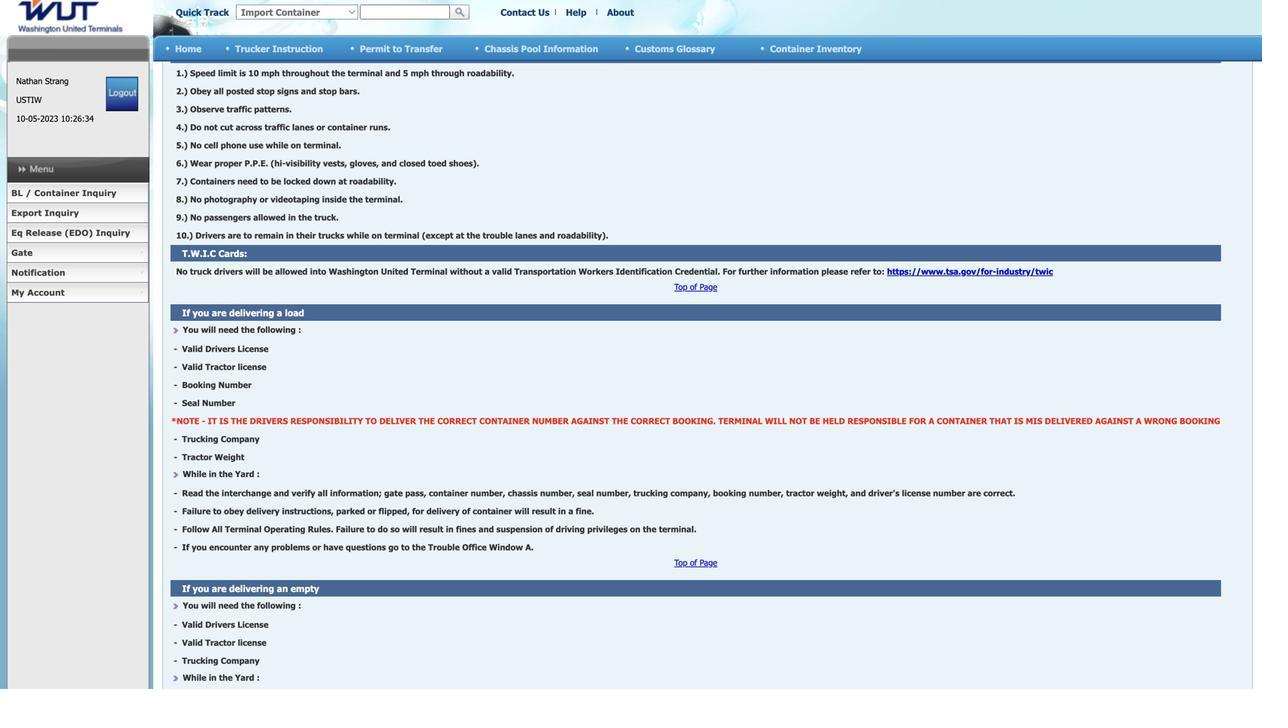 Task type: vqa. For each thing, say whether or not it's contained in the screenshot.
'16-'
no



Task type: locate. For each thing, give the bounding box(es) containing it.
export inquiry link
[[7, 203, 149, 223]]

None text field
[[360, 5, 450, 20]]

0 horizontal spatial container
[[34, 188, 79, 198]]

about
[[607, 7, 634, 17]]

inquiry down bl / container inquiry at the top of page
[[45, 208, 79, 218]]

customs
[[635, 43, 674, 54]]

container up export inquiry
[[34, 188, 79, 198]]

gate
[[11, 248, 33, 258]]

nathan
[[16, 76, 42, 86]]

05-
[[28, 114, 40, 124]]

eq release (edo) inquiry link
[[7, 223, 149, 243]]

login image
[[106, 77, 138, 111]]

transfer
[[405, 43, 443, 54]]

gate link
[[7, 243, 149, 263]]

0 vertical spatial inquiry
[[82, 188, 117, 198]]

container left inventory
[[770, 43, 815, 54]]

glossary
[[677, 43, 716, 54]]

home
[[175, 43, 202, 54]]

permit to transfer
[[360, 43, 443, 54]]

quick track
[[176, 7, 229, 17]]

trucker
[[235, 43, 270, 54]]

nathan strang
[[16, 76, 69, 86]]

strang
[[45, 76, 69, 86]]

chassis
[[485, 43, 519, 54]]

help
[[566, 7, 587, 17]]

inquiry right '(edo)'
[[96, 228, 130, 238]]

container
[[770, 43, 815, 54], [34, 188, 79, 198]]

contact
[[501, 7, 536, 17]]

export
[[11, 208, 42, 218]]

1 horizontal spatial container
[[770, 43, 815, 54]]

help link
[[566, 7, 587, 17]]

bl
[[11, 188, 23, 198]]

10-05-2023 10:26:34
[[16, 114, 94, 124]]

inquiry for (edo)
[[96, 228, 130, 238]]

my account
[[11, 288, 65, 298]]

2 vertical spatial inquiry
[[96, 228, 130, 238]]

inquiry up export inquiry link
[[82, 188, 117, 198]]

chassis pool information
[[485, 43, 599, 54]]

inquiry
[[82, 188, 117, 198], [45, 208, 79, 218], [96, 228, 130, 238]]

release
[[26, 228, 62, 238]]

bl / container inquiry
[[11, 188, 117, 198]]

customs glossary
[[635, 43, 716, 54]]

us
[[539, 7, 550, 17]]

1 vertical spatial inquiry
[[45, 208, 79, 218]]

pool
[[521, 43, 541, 54]]



Task type: describe. For each thing, give the bounding box(es) containing it.
to
[[393, 43, 402, 54]]

1 vertical spatial container
[[34, 188, 79, 198]]

notification
[[11, 268, 65, 278]]

ustiw
[[16, 95, 42, 105]]

export inquiry
[[11, 208, 79, 218]]

quick
[[176, 7, 202, 17]]

contact us link
[[501, 7, 550, 17]]

information
[[544, 43, 599, 54]]

/
[[26, 188, 31, 198]]

(edo)
[[65, 228, 93, 238]]

eq
[[11, 228, 23, 238]]

10:26:34
[[61, 114, 94, 124]]

trucker instruction
[[235, 43, 323, 54]]

0 vertical spatial container
[[770, 43, 815, 54]]

notification link
[[7, 263, 149, 283]]

2023
[[40, 114, 58, 124]]

my
[[11, 288, 24, 298]]

inquiry for container
[[82, 188, 117, 198]]

eq release (edo) inquiry
[[11, 228, 130, 238]]

instruction
[[273, 43, 323, 54]]

account
[[27, 288, 65, 298]]

my account link
[[7, 283, 149, 303]]

about link
[[607, 7, 634, 17]]

contact us
[[501, 7, 550, 17]]

10-
[[16, 114, 28, 124]]

inventory
[[817, 43, 862, 54]]

bl / container inquiry link
[[7, 183, 149, 203]]

track
[[204, 7, 229, 17]]

permit
[[360, 43, 390, 54]]

container inventory
[[770, 43, 862, 54]]



